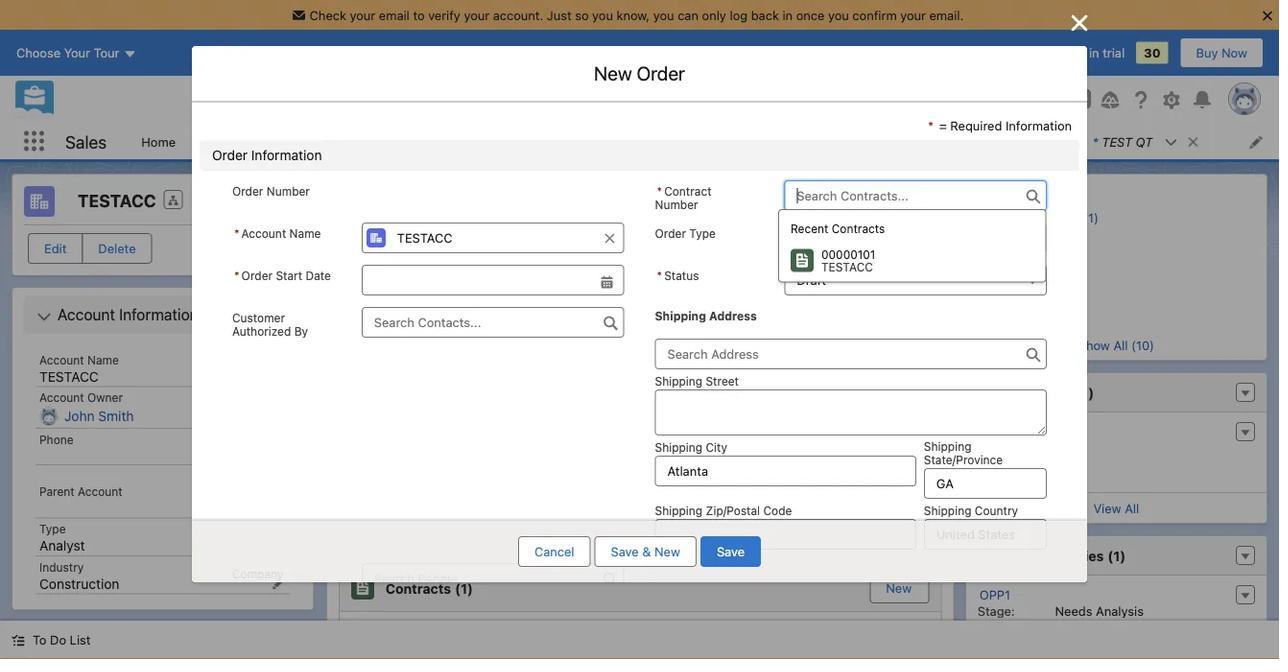 Task type: vqa. For each thing, say whether or not it's contained in the screenshot.
New
yes



Task type: describe. For each thing, give the bounding box(es) containing it.
opportunities (1)
[[1001, 210, 1099, 225]]

testacc inside the 00000101 testacc
[[821, 261, 873, 274]]

analyst
[[39, 538, 85, 554]]

back
[[751, 8, 779, 22]]

city
[[706, 440, 727, 454]]

view all link for phone
[[339, 353, 940, 384]]

new inside button
[[654, 545, 680, 559]]

email button
[[662, 294, 777, 324]]

0 vertical spatial date
[[306, 269, 331, 282]]

1 vertical spatial view all
[[1093, 501, 1139, 515]]

quotes link
[[991, 124, 1056, 159]]

Search Address text field
[[655, 339, 1047, 369]]

save for save
[[717, 545, 745, 559]]

feedback
[[963, 46, 1019, 60]]

home link
[[130, 124, 187, 159]]

list
[[70, 633, 91, 647]]

account for name
[[39, 353, 84, 367]]

edit
[[44, 241, 67, 256]]

john smith
[[64, 408, 134, 424]]

account owner
[[39, 391, 123, 404]]

date inside button
[[911, 470, 940, 484]]

construction
[[39, 576, 119, 592]]

updated
[[395, 268, 441, 281]]

title cell
[[777, 294, 893, 326]]

email cell
[[662, 294, 777, 326]]

leave feedback
[[925, 46, 1019, 60]]

Shipping City text field
[[655, 456, 916, 486]]

view all for close date
[[617, 530, 662, 544]]

orders (0)
[[1001, 262, 1061, 276]]

* test qt
[[1092, 134, 1153, 149]]

view for phone
[[617, 362, 645, 376]]

recent contracts group
[[779, 214, 1045, 278]]

contacts (1) for contacts icon
[[385, 241, 467, 256]]

customer authorized by
[[232, 311, 308, 338]]

draft
[[797, 273, 826, 287]]

status
[[664, 269, 699, 282]]

can
[[678, 8, 699, 22]]

order left start
[[241, 269, 273, 282]]

list item containing *
[[1081, 124, 1208, 159]]

forecasts link
[[700, 124, 780, 159]]

needs
[[1055, 604, 1092, 618]]

new for new
[[886, 581, 911, 595]]

(1) for the opportunities 'image'
[[1108, 548, 1126, 563]]

all up &
[[648, 530, 662, 544]]

shipping for shipping country
[[924, 504, 972, 517]]

all down contacts "grid"
[[648, 362, 662, 376]]

contacts for contacts icon
[[385, 241, 445, 256]]

order for order number
[[232, 184, 263, 198]]

Status, Draft button
[[784, 265, 1047, 296]]

shipping for shipping city
[[655, 440, 702, 454]]

email.
[[929, 8, 964, 22]]

sales
[[65, 131, 107, 152]]

leave
[[925, 46, 959, 60]]

owner
[[87, 391, 123, 404]]

zip/postal
[[706, 504, 760, 517]]

show all (10) link
[[1078, 338, 1154, 352]]

Shipping State/Province text field
[[924, 468, 1047, 499]]

2 horizontal spatial information
[[1006, 118, 1072, 132]]

code
[[763, 504, 792, 517]]

days
[[1035, 46, 1063, 60]]

view all link for close date
[[339, 521, 940, 552]]

edit industry image
[[272, 577, 285, 590]]

amount:
[[978, 618, 1026, 632]]

contracts (1)
[[385, 580, 472, 596]]

john
[[64, 408, 95, 424]]

verify
[[428, 8, 460, 22]]

add to campaign button
[[738, 237, 871, 268]]

order information
[[212, 147, 322, 163]]

test contact element
[[966, 420, 1267, 486]]

5
[[444, 268, 452, 281]]

row number image
[[339, 294, 389, 324]]

address
[[709, 309, 757, 322]]

shipping country
[[924, 504, 1018, 517]]

Shipping Country text field
[[924, 519, 1047, 550]]

* for * status draft
[[657, 269, 662, 282]]

account right parent
[[78, 485, 122, 498]]

test for test contact
[[429, 332, 460, 347]]

test contact
[[429, 332, 522, 347]]

amount
[[758, 470, 807, 484]]

1 you from the left
[[592, 8, 613, 22]]

service link
[[697, 182, 748, 221]]

search...
[[455, 93, 507, 107]]

•
[[386, 268, 391, 281]]

action image
[[893, 294, 941, 324]]

account down 'order number'
[[241, 226, 286, 240]]

add
[[755, 245, 778, 260]]

recent
[[791, 222, 828, 235]]

service
[[697, 192, 748, 211]]

2 horizontal spatial test
[[1102, 134, 1132, 149]]

edit button
[[28, 233, 83, 264]]

only
[[702, 8, 726, 22]]

00000101
[[821, 248, 876, 261]]

2 you from the left
[[653, 8, 674, 22]]

0 horizontal spatial number
[[267, 184, 310, 198]]

campaign
[[796, 245, 855, 260]]

john smith link
[[64, 408, 134, 425]]

list containing home
[[130, 124, 1279, 159]]

* for * account name
[[234, 226, 240, 240]]

Shipping Zip/Postal Code text field
[[655, 519, 916, 550]]

1 vertical spatial view
[[1093, 501, 1121, 515]]

0 vertical spatial group
[[1016, 88, 1056, 111]]

parent
[[39, 485, 74, 498]]

show
[[1078, 338, 1110, 352]]

account information button
[[28, 299, 298, 330]]

confirm
[[852, 8, 897, 22]]

email
[[670, 302, 704, 316]]

shipping address
[[655, 309, 757, 322]]

dashboards list item
[[780, 124, 898, 159]]

1 vertical spatial phone
[[39, 433, 74, 446]]

* order start date
[[234, 269, 331, 282]]

00000101 element
[[339, 620, 539, 659]]

information for account information
[[119, 306, 198, 324]]

00000101 testacc
[[821, 248, 876, 274]]

calendar
[[612, 134, 664, 149]]

cancel
[[534, 545, 574, 559]]

save & new
[[611, 545, 680, 559]]

shipping zip/postal code
[[655, 504, 792, 517]]

partners (0) link
[[1001, 288, 1070, 303]]

to inside button
[[781, 245, 793, 260]]

accounts
[[281, 134, 336, 149]]

just
[[547, 8, 572, 22]]

accounts list item
[[270, 124, 372, 159]]

(1) for contacts icon
[[449, 241, 467, 256]]

smith
[[98, 408, 134, 424]]

opp1 element
[[966, 583, 1267, 649]]

all left '(10)'
[[1114, 338, 1128, 352]]

recent contracts
[[791, 222, 885, 235]]

shipping for shipping address
[[655, 309, 706, 322]]

* = required information
[[928, 118, 1072, 132]]

shipping city
[[655, 440, 727, 454]]

once
[[796, 8, 825, 22]]

shipping for shipping street
[[655, 374, 702, 388]]

tab list containing marketing
[[338, 182, 941, 221]]

order for order type
[[655, 226, 686, 240]]



Task type: locate. For each thing, give the bounding box(es) containing it.
1 horizontal spatial text default image
[[36, 309, 52, 325]]

1 vertical spatial type
[[39, 522, 66, 536]]

test inside contacts "grid"
[[429, 332, 460, 347]]

view all link down stage cell
[[339, 521, 940, 552]]

option
[[779, 243, 1045, 278]]

0 horizontal spatial you
[[592, 8, 613, 22]]

shipping left street
[[655, 374, 702, 388]]

check
[[310, 8, 346, 22]]

name up start
[[289, 226, 321, 240]]

0 horizontal spatial in
[[782, 8, 793, 22]]

do
[[50, 633, 66, 647]]

account image
[[24, 186, 55, 217]]

* left the contract
[[657, 184, 662, 198]]

contacts inside sales "tab panel"
[[385, 241, 445, 256]]

log
[[730, 8, 748, 22]]

test left 'qt'
[[1102, 134, 1132, 149]]

in right left
[[1089, 46, 1099, 60]]

contacts (1) link
[[1001, 184, 1072, 200]]

contact for test contact title: email: phone:
[[1014, 424, 1072, 439]]

1 horizontal spatial type
[[689, 226, 716, 240]]

account for owner
[[39, 391, 84, 404]]

2 horizontal spatial new
[[886, 581, 911, 595]]

1 horizontal spatial information
[[251, 147, 322, 163]]

2 your from the left
[[464, 8, 490, 22]]

0 horizontal spatial contact
[[463, 332, 522, 347]]

order down * contract number at right
[[655, 226, 686, 240]]

shipping for shipping zip/postal code
[[655, 504, 702, 517]]

* left status
[[657, 269, 662, 282]]

* left 'qt'
[[1092, 134, 1098, 149]]

1 vertical spatial test
[[429, 332, 460, 347]]

2 horizontal spatial name
[[427, 302, 463, 316]]

(1) up 00000101 element
[[454, 580, 472, 596]]

2 vertical spatial view
[[617, 530, 645, 544]]

email:
[[978, 455, 1012, 469]]

save left &
[[611, 545, 639, 559]]

contacts grid
[[339, 294, 941, 354]]

opportunities grid
[[339, 462, 1085, 522]]

0 vertical spatial to
[[413, 8, 425, 22]]

opportunities inside opportunities link
[[484, 134, 564, 149]]

opportunities up the needs
[[1012, 548, 1104, 563]]

new up search... button
[[594, 62, 632, 84]]

contacts up updated
[[385, 241, 445, 256]]

* for * = required information
[[928, 118, 934, 132]]

(10)
[[1131, 338, 1154, 352]]

* for * test qt
[[1092, 134, 1098, 149]]

shipping down close date cell
[[924, 504, 972, 517]]

3 you from the left
[[828, 8, 849, 22]]

days left in trial
[[1035, 46, 1125, 60]]

order up 'order number'
[[212, 147, 248, 163]]

0 horizontal spatial type
[[39, 522, 66, 536]]

1 horizontal spatial in
[[1089, 46, 1099, 60]]

shipping up the 'close date' button
[[924, 439, 972, 453]]

1 horizontal spatial your
[[464, 8, 490, 22]]

shipping down stage cell
[[655, 504, 702, 517]]

shipping for shipping state/province
[[924, 439, 972, 453]]

Search Contracts... text field
[[784, 180, 1047, 211]]

new down 10/31/2023
[[886, 581, 911, 595]]

contacts image
[[350, 237, 374, 260]]

1 horizontal spatial save
[[717, 545, 745, 559]]

Customer Authorized By text field
[[362, 307, 624, 338]]

1 horizontal spatial contacts (1)
[[1012, 385, 1094, 400]]

1 horizontal spatial contracts
[[832, 222, 885, 235]]

opp1 link
[[979, 587, 1010, 603]]

shipping state/province
[[924, 439, 1003, 466]]

1 vertical spatial text default image
[[12, 634, 25, 647]]

(1)
[[449, 241, 467, 256], [1076, 385, 1094, 400], [1108, 548, 1126, 563], [454, 580, 472, 596]]

0 horizontal spatial date
[[306, 269, 331, 282]]

0 vertical spatial view
[[617, 362, 645, 376]]

1 vertical spatial contracts
[[385, 580, 451, 596]]

1 save from the left
[[611, 545, 639, 559]]

Shipping Street text field
[[655, 390, 1047, 436]]

shipping inside shipping state/province
[[924, 439, 972, 453]]

text default image inside to do list button
[[12, 634, 25, 647]]

1 vertical spatial information
[[251, 147, 322, 163]]

stage cell
[[535, 462, 751, 494]]

save for save & new
[[611, 545, 639, 559]]

amount button
[[751, 462, 866, 492]]

test contact link inside test contact element
[[979, 424, 1072, 439]]

0 horizontal spatial test contact link
[[429, 332, 522, 348]]

tab list
[[338, 182, 941, 221]]

contracts inside "group"
[[832, 222, 885, 235]]

you left the can
[[653, 8, 674, 22]]

1 horizontal spatial you
[[653, 8, 674, 22]]

contracts inside sales "tab panel"
[[385, 580, 451, 596]]

shipping street
[[655, 374, 739, 388]]

1 vertical spatial contacts (1)
[[1012, 385, 1094, 400]]

testacc down the campaign
[[821, 261, 873, 274]]

your left email
[[350, 8, 375, 22]]

10/31/2023
[[873, 500, 938, 515]]

view all for phone
[[617, 362, 662, 376]]

view all down contacts "grid"
[[617, 362, 662, 376]]

2 vertical spatial information
[[119, 306, 198, 324]]

2 vertical spatial view all
[[617, 530, 662, 544]]

test contact link up title:
[[979, 424, 1072, 439]]

inverse image
[[1068, 12, 1091, 35]]

contacts right contacts image on the right bottom
[[1012, 385, 1072, 400]]

1 vertical spatial new
[[654, 545, 680, 559]]

text default image for account information
[[36, 309, 52, 325]]

date right start
[[306, 269, 331, 282]]

* inside * contract number
[[657, 184, 662, 198]]

1 horizontal spatial to
[[781, 245, 793, 260]]

* inside * status draft
[[657, 269, 662, 282]]

view all link down test contact element
[[966, 492, 1267, 523]]

0 horizontal spatial to
[[413, 8, 425, 22]]

type up analyst
[[39, 522, 66, 536]]

in right back
[[782, 8, 793, 22]]

1 your from the left
[[350, 8, 375, 22]]

2 vertical spatial contacts
[[1012, 385, 1072, 400]]

action cell
[[893, 294, 941, 326]]

group
[[1016, 88, 1056, 111], [232, 265, 624, 296]]

name up the owner
[[87, 353, 119, 367]]

=
[[939, 118, 947, 132]]

(1) up the analysis
[[1108, 548, 1126, 563]]

1 horizontal spatial contact
[[1014, 424, 1072, 439]]

0 vertical spatial name
[[289, 226, 321, 240]]

to right email
[[413, 8, 425, 22]]

view for close date
[[617, 530, 645, 544]]

order type
[[655, 226, 716, 240]]

group containing *
[[232, 265, 624, 296]]

contact inside test contact title: email: phone:
[[1014, 424, 1072, 439]]

0 horizontal spatial test
[[429, 332, 460, 347]]

0 horizontal spatial name
[[87, 353, 119, 367]]

number up order type on the top of the page
[[655, 198, 698, 211]]

1 horizontal spatial number
[[655, 198, 698, 211]]

number inside * contract number
[[655, 198, 698, 211]]

order up search... button
[[637, 62, 685, 84]]

opportunities down "search..."
[[484, 134, 564, 149]]

0 vertical spatial new
[[594, 62, 632, 84]]

1 horizontal spatial test
[[979, 424, 1010, 439]]

0 horizontal spatial text default image
[[12, 634, 25, 647]]

view up save & new
[[617, 530, 645, 544]]

3 your from the left
[[900, 8, 926, 22]]

marketing
[[593, 192, 662, 211]]

contacts (1) for contacts image on the right bottom
[[1012, 385, 1094, 400]]

test inside test contact title: email: phone:
[[979, 424, 1010, 439]]

close date
[[873, 470, 940, 484]]

opportunities list item
[[472, 124, 600, 159]]

parent account
[[39, 485, 122, 498]]

test contact link inside contacts "grid"
[[429, 332, 522, 348]]

order down order information
[[232, 184, 263, 198]]

1 vertical spatial testacc
[[821, 261, 873, 274]]

opportunities
[[484, 134, 564, 149], [1012, 548, 1104, 563]]

authorized
[[232, 324, 291, 338]]

contacts (1) down show
[[1012, 385, 1094, 400]]

quotes list item
[[991, 124, 1081, 159]]

account up account owner at the left bottom of page
[[39, 353, 84, 367]]

2 vertical spatial test
[[979, 424, 1010, 439]]

1 vertical spatial name
[[427, 302, 463, 316]]

testacc down account name
[[39, 368, 99, 384]]

30
[[1144, 46, 1161, 60]]

(1) for contacts image on the right bottom
[[1076, 385, 1094, 400]]

to right add
[[781, 245, 793, 260]]

contact for test contact
[[463, 332, 522, 347]]

1 vertical spatial opportunities
[[1012, 548, 1104, 563]]

0 vertical spatial contracts
[[832, 222, 885, 235]]

contact down name 'cell'
[[463, 332, 522, 347]]

order for order information
[[212, 147, 248, 163]]

0 vertical spatial test
[[1102, 134, 1132, 149]]

account up account name
[[58, 306, 115, 324]]

1 horizontal spatial phone
[[555, 302, 594, 316]]

2 horizontal spatial your
[[900, 8, 926, 22]]

2 save from the left
[[717, 545, 745, 559]]

0 vertical spatial type
[[689, 226, 716, 240]]

0 vertical spatial information
[[1006, 118, 1072, 132]]

contact
[[463, 332, 522, 347], [1014, 424, 1072, 439]]

buy now
[[1196, 46, 1247, 60]]

1 vertical spatial test contact link
[[979, 424, 1072, 439]]

contacts list item
[[372, 124, 472, 159]]

(1) down show
[[1076, 385, 1094, 400]]

opportunities for opportunities (1)
[[1012, 548, 1104, 563]]

shipping left city
[[655, 440, 702, 454]]

1 horizontal spatial new
[[654, 545, 680, 559]]

information up 'order number'
[[251, 147, 322, 163]]

all down test contact element
[[1125, 501, 1139, 515]]

date right close
[[911, 470, 940, 484]]

information for order information
[[251, 147, 322, 163]]

2 horizontal spatial you
[[828, 8, 849, 22]]

contracts up 00000101 at right
[[832, 222, 885, 235]]

option containing 00000101
[[779, 243, 1045, 278]]

account.
[[493, 8, 543, 22]]

opportunities link
[[472, 124, 575, 159]]

you right so
[[592, 8, 613, 22]]

testacc up delete button at top left
[[78, 190, 156, 211]]

1 vertical spatial date
[[911, 470, 940, 484]]

dashboards
[[791, 134, 861, 149]]

you right once
[[828, 8, 849, 22]]

1 horizontal spatial group
[[1016, 88, 1056, 111]]

reports link
[[898, 124, 966, 159]]

(1) for contracts image
[[454, 580, 472, 596]]

required
[[950, 118, 1002, 132]]

check your email to verify your account. just so you know, you can only log back in once you confirm your email.
[[310, 8, 964, 22]]

minutes
[[455, 268, 498, 281]]

show all (10)
[[1078, 338, 1154, 352]]

1 vertical spatial to
[[781, 245, 793, 260]]

contracts up 00000101 element
[[385, 580, 451, 596]]

contacts for contacts image on the right bottom
[[1012, 385, 1072, 400]]

contracts image
[[350, 577, 374, 600]]

None text field
[[362, 265, 624, 296]]

stage:
[[978, 604, 1015, 618]]

text default image left to
[[12, 634, 25, 647]]

1 vertical spatial contact
[[1014, 424, 1072, 439]]

0 horizontal spatial contacts (1)
[[385, 241, 467, 256]]

needs analysis amount:
[[978, 604, 1144, 632]]

1 vertical spatial group
[[232, 265, 624, 296]]

shipping down status
[[655, 309, 706, 322]]

opportunities (1) link
[[1001, 210, 1099, 225]]

0 vertical spatial contacts
[[384, 134, 436, 149]]

contract
[[664, 184, 712, 198]]

view down test contact element
[[1093, 501, 1121, 515]]

contacts
[[384, 134, 436, 149], [385, 241, 445, 256], [1012, 385, 1072, 400]]

(1) up '5'
[[449, 241, 467, 256]]

view all link down phone cell
[[339, 353, 940, 384]]

account for information
[[58, 306, 115, 324]]

1 vertical spatial in
[[1089, 46, 1099, 60]]

save inside button
[[611, 545, 639, 559]]

account inside dropdown button
[[58, 306, 115, 324]]

test up title:
[[979, 424, 1010, 439]]

reports list item
[[898, 124, 991, 159]]

0 horizontal spatial opportunities
[[484, 134, 564, 149]]

forecasts
[[712, 134, 768, 149]]

2 vertical spatial testacc
[[39, 368, 99, 384]]

0 vertical spatial contact
[[463, 332, 522, 347]]

contacts (1) inside sales "tab panel"
[[385, 241, 467, 256]]

opportunities image
[[978, 544, 1001, 567]]

number
[[267, 184, 310, 198], [655, 198, 698, 211]]

your left email.
[[900, 8, 926, 22]]

list item
[[1081, 124, 1208, 159]]

0 vertical spatial phone
[[555, 302, 594, 316]]

view down contacts "grid"
[[617, 362, 645, 376]]

information down delete
[[119, 306, 198, 324]]

contacts link
[[372, 124, 447, 159]]

new order
[[594, 62, 685, 84]]

view all down test contact element
[[1093, 501, 1139, 515]]

text default image
[[36, 309, 52, 325], [12, 634, 25, 647]]

leads list item
[[187, 124, 270, 159]]

0 horizontal spatial your
[[350, 8, 375, 22]]

phone button
[[547, 294, 662, 324]]

0 vertical spatial testacc
[[78, 190, 156, 211]]

account information
[[58, 306, 198, 324]]

name cell
[[420, 294, 547, 326]]

calendar list item
[[600, 124, 700, 159]]

contacts right 'accounts' list item
[[384, 134, 436, 149]]

leads
[[199, 134, 233, 149]]

by
[[294, 324, 308, 338]]

street
[[706, 374, 739, 388]]

contracts (1) link
[[1001, 236, 1076, 251]]

contact inside "grid"
[[463, 332, 522, 347]]

phone
[[555, 302, 594, 316], [39, 433, 74, 446]]

TESTACC text field
[[362, 223, 624, 253]]

to do list
[[33, 633, 91, 647]]

* contract number
[[655, 184, 712, 211]]

dashboards link
[[780, 124, 873, 159]]

phone:
[[978, 469, 1018, 484]]

information up "quotes"
[[1006, 118, 1072, 132]]

number down order information
[[267, 184, 310, 198]]

contacts status
[[350, 268, 395, 281]]

contacts (1) up updated
[[385, 241, 467, 256]]

1 horizontal spatial test contact link
[[979, 424, 1072, 439]]

0 horizontal spatial phone
[[39, 433, 74, 446]]

2 vertical spatial name
[[87, 353, 119, 367]]

save down zip/postal
[[717, 545, 745, 559]]

*
[[928, 118, 934, 132], [1092, 134, 1098, 149], [657, 184, 662, 198], [234, 226, 240, 240], [234, 269, 240, 282], [657, 269, 662, 282]]

list
[[130, 124, 1279, 159]]

* down 'order number'
[[234, 226, 240, 240]]

0 horizontal spatial new
[[594, 62, 632, 84]]

contacts image
[[978, 381, 1001, 404]]

0 vertical spatial in
[[782, 8, 793, 22]]

type down service link
[[689, 226, 716, 240]]

text default image
[[1186, 135, 1200, 149]]

information inside account information dropdown button
[[119, 306, 198, 324]]

contacts inside list item
[[384, 134, 436, 149]]

new inside button
[[886, 581, 911, 595]]

view
[[617, 362, 645, 376], [1093, 501, 1121, 515], [617, 530, 645, 544]]

* account name
[[234, 226, 321, 240]]

opportunities for opportunities
[[484, 134, 564, 149]]

test down name 'cell'
[[429, 332, 460, 347]]

text default image for to do list
[[12, 634, 25, 647]]

save button
[[700, 536, 761, 567]]

0 vertical spatial view all
[[617, 362, 662, 376]]

marketing link
[[593, 182, 662, 221]]

0 vertical spatial opportunities
[[484, 134, 564, 149]]

your right verify
[[464, 8, 490, 22]]

0 horizontal spatial group
[[232, 265, 624, 296]]

0 vertical spatial test contact link
[[429, 332, 522, 348]]

new for new order
[[594, 62, 632, 84]]

sales tab panel
[[338, 221, 1085, 659]]

2 vertical spatial new
[[886, 581, 911, 595]]

close date button
[[866, 462, 1037, 492]]

1 horizontal spatial date
[[911, 470, 940, 484]]

save inside button
[[717, 545, 745, 559]]

0 vertical spatial contacts (1)
[[385, 241, 467, 256]]

account
[[241, 226, 286, 240], [58, 306, 115, 324], [39, 353, 84, 367], [39, 391, 84, 404], [78, 485, 122, 498]]

close date cell
[[866, 462, 1037, 494]]

so
[[575, 8, 589, 22]]

leads link
[[187, 124, 245, 159]]

* for * contract number
[[657, 184, 662, 198]]

account up john
[[39, 391, 84, 404]]

text default image up account name
[[36, 309, 52, 325]]

phone inside button
[[555, 302, 594, 316]]

text default image inside account information dropdown button
[[36, 309, 52, 325]]

ago
[[501, 268, 521, 281]]

customer
[[232, 311, 285, 324]]

1 vertical spatial contacts
[[385, 241, 445, 256]]

0 vertical spatial text default image
[[36, 309, 52, 325]]

shipping
[[655, 309, 706, 322], [655, 374, 702, 388], [924, 439, 972, 453], [655, 440, 702, 454], [655, 504, 702, 517], [924, 504, 972, 517]]

close
[[873, 470, 908, 484]]

test
[[1102, 134, 1132, 149], [429, 332, 460, 347], [979, 424, 1010, 439]]

new right &
[[654, 545, 680, 559]]

1 horizontal spatial name
[[289, 226, 321, 240]]

name down '5'
[[427, 302, 463, 316]]

partners image
[[978, 288, 991, 301]]

* left = on the top
[[928, 118, 934, 132]]

0 horizontal spatial contracts
[[385, 580, 451, 596]]

test for test contact title: email: phone:
[[979, 424, 1010, 439]]

cancel button
[[518, 536, 591, 567]]

item
[[359, 268, 383, 281]]

* up customer
[[234, 269, 240, 282]]

contact up phone:
[[1014, 424, 1072, 439]]

amount cell
[[751, 462, 866, 494]]

analysis
[[1096, 604, 1144, 618]]

1 horizontal spatial opportunities
[[1012, 548, 1104, 563]]

test contact link down name 'cell'
[[429, 332, 522, 348]]

orders (0) link
[[1001, 262, 1061, 277]]

0 horizontal spatial save
[[611, 545, 639, 559]]

contracts (1)
[[1001, 236, 1076, 250]]

buy
[[1196, 46, 1218, 60]]

0 horizontal spatial information
[[119, 306, 198, 324]]

state/province
[[924, 453, 1003, 466]]

cell
[[389, 294, 420, 326], [547, 326, 662, 353], [662, 326, 777, 353], [777, 326, 893, 353], [389, 470, 420, 494], [339, 494, 389, 521], [751, 494, 866, 521]]

phone cell
[[547, 294, 662, 326]]

test contact title: email: phone:
[[978, 424, 1072, 484]]

name inside button
[[427, 302, 463, 316]]

date
[[306, 269, 331, 282], [911, 470, 940, 484]]

qt
[[1136, 134, 1153, 149]]

type
[[689, 226, 716, 240], [39, 522, 66, 536]]

add to campaign
[[755, 245, 855, 260]]

row number cell
[[339, 294, 389, 326]]

* for * order start date
[[234, 269, 240, 282]]

view all up save & new
[[617, 530, 662, 544]]



